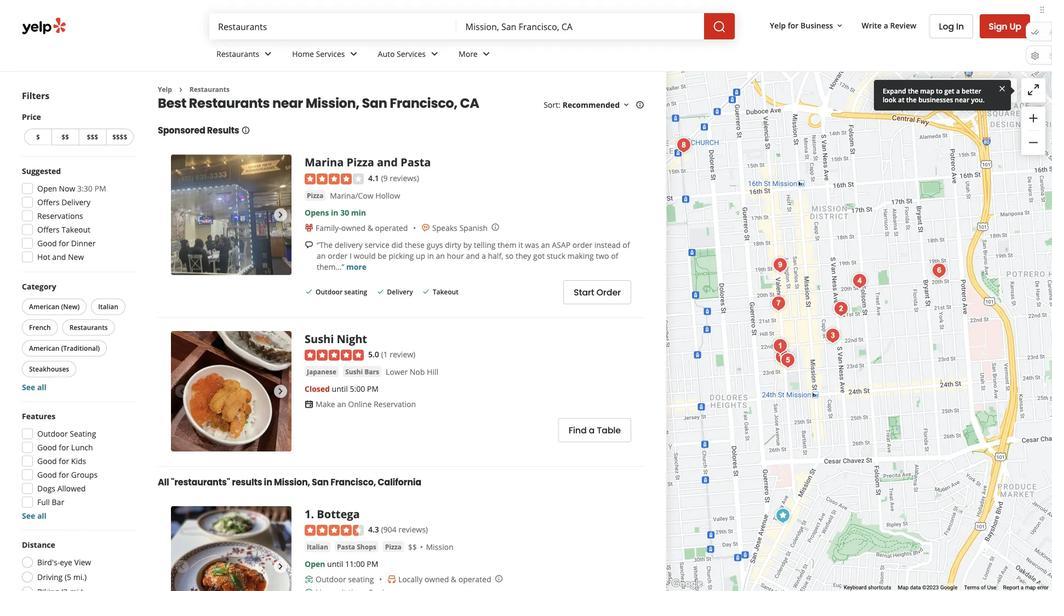 Task type: vqa. For each thing, say whether or not it's contained in the screenshot.
"Tobacco Shops"
no



Task type: describe. For each thing, give the bounding box(es) containing it.
4.1 (9 reviews)
[[368, 173, 419, 183]]

marina
[[305, 155, 344, 170]]

eye
[[60, 558, 72, 568]]

1 vertical spatial pizza link
[[383, 542, 404, 553]]

recommended button
[[563, 100, 631, 110]]

view
[[74, 558, 91, 568]]

good for good for dinner
[[37, 238, 57, 249]]

it
[[518, 240, 523, 250]]

open for open now 3:30 pm
[[37, 184, 57, 194]]

steakhouses button
[[22, 361, 76, 378]]

good for good for kids
[[37, 456, 57, 467]]

"the
[[317, 240, 333, 250]]

restaurants button
[[62, 320, 115, 336]]

pasta shops link
[[335, 542, 378, 553]]

outdoor for good for lunch
[[37, 429, 68, 439]]

sponsored results
[[158, 124, 239, 137]]

see all button for features
[[22, 511, 47, 522]]

asap
[[552, 240, 570, 250]]

0 vertical spatial pizza
[[347, 155, 374, 170]]

close image
[[998, 84, 1007, 93]]

yelp for yelp link
[[158, 85, 172, 94]]

open for open until 11:00 pm
[[305, 559, 325, 570]]

in inside "the delivery service did these guys dirty by telling them it was an asap order instead of an order i would be picking up in an hour and a half, so they got stuck making two of them…"
[[427, 251, 434, 261]]

all for category
[[37, 382, 47, 393]]

0 vertical spatial in
[[331, 207, 338, 218]]

3:30
[[77, 184, 93, 194]]

1 horizontal spatial takeout
[[433, 288, 459, 297]]

sushi bars
[[345, 367, 379, 377]]

marina pizza and pasta link
[[305, 155, 431, 170]]

0 vertical spatial pizza link
[[305, 190, 326, 201]]

$$ inside button
[[62, 133, 69, 142]]

driving (5 mi.)
[[37, 573, 87, 583]]

business
[[801, 20, 833, 30]]

"the delivery service did these guys dirty by telling them it was an asap order instead of an order i would be picking up in an hour and a half, so they got stuck making two of them…"
[[317, 240, 630, 272]]

price group
[[22, 111, 136, 148]]

sushi bars link
[[343, 367, 381, 378]]

services for auto services
[[397, 49, 426, 59]]

report a map error link
[[1003, 585, 1049, 592]]

keyboard
[[844, 585, 867, 592]]

sign up link
[[980, 14, 1030, 38]]

spanish
[[459, 223, 488, 233]]

yelp for yelp for business
[[770, 20, 786, 30]]

open now 3:30 pm
[[37, 184, 106, 194]]

all "restaurants" results in mission, san francisco, california
[[158, 476, 421, 489]]

takeout inside 'group'
[[62, 225, 90, 235]]

a inside "the delivery service did these guys dirty by telling them it was an asap order instead of an order i would be picking up in an hour and a half, so they got stuck making two of them…"
[[482, 251, 486, 261]]

pizza button for the bottom 'pizza' link
[[383, 542, 404, 553]]

look
[[883, 95, 896, 104]]

a for find a table
[[589, 425, 595, 437]]

offers takeout
[[37, 225, 90, 235]]

new
[[68, 252, 84, 262]]

1 horizontal spatial 16 info v2 image
[[636, 101, 644, 109]]

for for lunch
[[59, 443, 69, 453]]

recommended
[[563, 100, 620, 110]]

the rustic image
[[673, 135, 695, 156]]

16 chevron down v2 image for yelp for business
[[835, 21, 844, 30]]

american (traditional) button
[[22, 341, 107, 357]]

error
[[1037, 585, 1049, 592]]

1 vertical spatial restaurants link
[[189, 85, 230, 94]]

2 vertical spatial in
[[264, 476, 272, 489]]

0 vertical spatial order
[[572, 240, 592, 250]]

more
[[459, 49, 478, 59]]

sushi bars button
[[343, 367, 381, 378]]

california
[[378, 476, 421, 489]]

hour
[[447, 251, 464, 261]]

1 vertical spatial bottega image
[[171, 507, 291, 592]]

seating
[[70, 429, 96, 439]]

more
[[346, 262, 367, 272]]

near inside expand the map to get a better look at the businesses near you.
[[955, 95, 969, 104]]

dirty
[[445, 240, 461, 250]]

make an online reservation
[[316, 399, 416, 410]]

delivery inside 'group'
[[62, 197, 90, 208]]

0 horizontal spatial italian button
[[91, 299, 125, 315]]

review)
[[390, 349, 415, 360]]

hollow
[[375, 191, 400, 201]]

sushi night link
[[305, 331, 367, 346]]

0 horizontal spatial near
[[272, 94, 303, 112]]

restaurants inside button
[[69, 323, 108, 332]]

map
[[898, 585, 909, 592]]

category
[[22, 282, 56, 292]]

pasta shops
[[337, 543, 376, 552]]

none field find
[[218, 20, 448, 32]]

reservations
[[37, 211, 83, 221]]

speaks spanish
[[432, 223, 488, 233]]

0 vertical spatial san
[[362, 94, 387, 112]]

(9
[[381, 173, 388, 183]]

5.0 (1 review)
[[368, 349, 415, 360]]

4.1 star rating image
[[305, 174, 364, 185]]

previous image
[[175, 385, 188, 398]]

allowed
[[57, 484, 86, 494]]

bottega
[[317, 507, 360, 522]]

16 outdoor seating v2 image
[[305, 576, 313, 584]]

reviews) for $$
[[398, 525, 428, 535]]

base camp image
[[849, 270, 871, 292]]

hot and new
[[37, 252, 84, 262]]

1 vertical spatial francisco,
[[330, 476, 376, 489]]

1
[[305, 507, 311, 522]]

1 vertical spatial delivery
[[387, 288, 413, 297]]

services for home services
[[316, 49, 345, 59]]

sushi for sushi bars
[[345, 367, 363, 377]]

3 slideshow element from the top
[[171, 507, 291, 592]]

find a table
[[569, 425, 621, 437]]

lower
[[386, 367, 408, 378]]

map data ©2023 google
[[898, 585, 957, 592]]

operated for family-owned & operated
[[375, 223, 408, 233]]

0 vertical spatial of
[[623, 240, 630, 250]]

0 vertical spatial restaurants link
[[208, 39, 283, 71]]

1 horizontal spatial pasta
[[401, 155, 431, 170]]

offers for offers takeout
[[37, 225, 60, 235]]

get
[[944, 86, 954, 95]]

1 vertical spatial mission,
[[274, 476, 310, 489]]

find a table link
[[558, 419, 631, 443]]

search as map moves
[[933, 85, 1010, 96]]

slideshow element for marina
[[171, 155, 291, 275]]

lower nob hill
[[386, 367, 438, 378]]

1 horizontal spatial bottega image
[[769, 336, 791, 358]]

0 horizontal spatial 16 info v2 image
[[241, 126, 250, 135]]

seating for delivery
[[344, 288, 367, 297]]

to
[[936, 86, 943, 95]]

dogs
[[37, 484, 55, 494]]

option group containing distance
[[19, 540, 136, 592]]

sign up
[[989, 20, 1021, 32]]

outdoor seating for locally owned & operated
[[316, 575, 374, 585]]

you.
[[971, 95, 985, 104]]

loló image
[[768, 293, 790, 315]]

good for groups
[[37, 470, 98, 481]]

until for until 5:00 pm
[[332, 384, 348, 394]]

1 vertical spatial san
[[312, 476, 329, 489]]

1 horizontal spatial italian button
[[305, 542, 330, 553]]

pizza for the top 'pizza' link
[[307, 191, 323, 200]]

these
[[405, 240, 424, 250]]

would
[[354, 251, 376, 261]]

be
[[378, 251, 387, 261]]

30
[[340, 207, 349, 218]]

none field near
[[465, 20, 695, 32]]

previous image for 4.1
[[175, 208, 188, 222]]

komaaj image
[[772, 505, 794, 527]]

for for dinner
[[59, 238, 69, 249]]

24 chevron down v2 image for home services
[[347, 47, 360, 60]]

16 checkmark v2 image
[[305, 288, 313, 296]]

distance
[[22, 540, 55, 551]]

a inside expand the map to get a better look at the businesses near you.
[[956, 86, 960, 95]]

$$$$ button
[[106, 129, 134, 145]]

16 clock v2 image
[[305, 589, 313, 592]]

an down guys
[[436, 251, 445, 261]]

them
[[498, 240, 516, 250]]

service
[[365, 240, 389, 250]]

price
[[22, 112, 41, 122]]

next image for 4.1 (9 reviews)
[[274, 208, 287, 222]]

for for business
[[788, 20, 799, 30]]

map region
[[647, 0, 1052, 592]]

was
[[525, 240, 539, 250]]

write
[[862, 20, 882, 30]]

16 checkmark v2 image for delivery
[[376, 288, 385, 296]]

for for groups
[[59, 470, 69, 481]]

all for features
[[37, 511, 47, 522]]

2 vertical spatial of
[[981, 585, 986, 592]]

0 vertical spatial mission,
[[306, 94, 359, 112]]

marina/cow
[[330, 191, 373, 201]]

data
[[910, 585, 921, 592]]

map for to
[[920, 86, 934, 95]]

limón image
[[830, 298, 852, 320]]

1 vertical spatial $$
[[408, 543, 417, 553]]

slideshow element for sushi
[[171, 331, 291, 452]]

in
[[956, 20, 964, 33]]

log in link
[[930, 14, 973, 38]]

1 vertical spatial order
[[328, 251, 348, 261]]

& for family-
[[367, 223, 373, 233]]

american for american (new)
[[29, 302, 59, 311]]

24 chevron down v2 image for auto services
[[428, 47, 441, 60]]

pasta inside pasta shops button
[[337, 543, 355, 552]]



Task type: locate. For each thing, give the bounding box(es) containing it.
1 vertical spatial yelp
[[158, 85, 172, 94]]

pm for filters
[[95, 184, 106, 194]]

pizza for the bottom 'pizza' link
[[385, 543, 402, 552]]

0 vertical spatial pizza button
[[305, 190, 326, 201]]

pm inside 'group'
[[95, 184, 106, 194]]

1 horizontal spatial sushi
[[345, 367, 363, 377]]

pm right 3:30
[[95, 184, 106, 194]]

owned for family-
[[341, 223, 365, 233]]

a inside 'link'
[[589, 425, 595, 437]]

ca
[[460, 94, 479, 112]]

1 all from the top
[[37, 382, 47, 393]]

16 chevron down v2 image for recommended
[[622, 101, 631, 109]]

reviews) right "(9"
[[390, 173, 419, 183]]

24 chevron down v2 image
[[428, 47, 441, 60], [480, 47, 493, 60]]

16 chevron down v2 image inside recommended popup button
[[622, 101, 631, 109]]

sushi up 5:00
[[345, 367, 363, 377]]

mi.)
[[73, 573, 87, 583]]

2 see all button from the top
[[22, 511, 47, 522]]

0 vertical spatial see
[[22, 382, 35, 393]]

san down auto
[[362, 94, 387, 112]]

a right find
[[589, 425, 595, 437]]

16 checkmark v2 image
[[376, 288, 385, 296], [422, 288, 430, 296]]

takeout down hour
[[433, 288, 459, 297]]

good up dogs
[[37, 470, 57, 481]]

opens
[[305, 207, 329, 218]]

group containing category
[[20, 281, 136, 393]]

businesses
[[918, 95, 953, 104]]

owned for locally
[[425, 575, 449, 585]]

services right home
[[316, 49, 345, 59]]

for for kids
[[59, 456, 69, 467]]

pm right 5:00
[[367, 384, 379, 394]]

near down home
[[272, 94, 303, 112]]

services right auto
[[397, 49, 426, 59]]

24 chevron down v2 image
[[261, 47, 275, 60], [347, 47, 360, 60]]

outdoor down open until 11:00 pm
[[316, 575, 346, 585]]

for down good for lunch
[[59, 456, 69, 467]]

open up 16 outdoor seating v2 image
[[305, 559, 325, 570]]

auto
[[378, 49, 395, 59]]

good down good for lunch
[[37, 456, 57, 467]]

takeout up dinner
[[62, 225, 90, 235]]

operated for locally owned & operated
[[458, 575, 491, 585]]

of
[[623, 240, 630, 250], [611, 251, 618, 261], [981, 585, 986, 592]]

0 vertical spatial 16 chevron down v2 image
[[835, 21, 844, 30]]

0 vertical spatial bottega image
[[769, 336, 791, 358]]

see all down steakhouses button
[[22, 382, 47, 393]]

24 chevron down v2 image for restaurants
[[261, 47, 275, 60]]

delivery down 'picking'
[[387, 288, 413, 297]]

sushi for sushi night
[[305, 331, 334, 346]]

1 vertical spatial next image
[[274, 560, 287, 574]]

business categories element
[[208, 39, 1030, 71]]

1 see all button from the top
[[22, 382, 47, 393]]

gola image
[[769, 255, 791, 276]]

a right report
[[1021, 585, 1024, 592]]

see all button down 'full'
[[22, 511, 47, 522]]

american for american (traditional)
[[29, 344, 59, 353]]

next image for 4.3 (904 reviews)
[[274, 560, 287, 574]]

1 vertical spatial previous image
[[175, 560, 188, 574]]

16 info v2 image
[[636, 101, 644, 109], [241, 126, 250, 135]]

0 vertical spatial see all
[[22, 382, 47, 393]]

0 vertical spatial until
[[332, 384, 348, 394]]

italian up restaurants button on the bottom left of page
[[98, 302, 118, 311]]

review
[[890, 20, 916, 30]]

1 vertical spatial until
[[327, 559, 343, 570]]

auto services link
[[369, 39, 450, 71]]

4.3
[[368, 525, 379, 535]]

2 offers from the top
[[37, 225, 60, 235]]

1 vertical spatial &
[[451, 575, 456, 585]]

francisco, left ca
[[390, 94, 457, 112]]

1 horizontal spatial 24 chevron down v2 image
[[480, 47, 493, 60]]

0 horizontal spatial none field
[[218, 20, 448, 32]]

2 24 chevron down v2 image from the left
[[480, 47, 493, 60]]

0 horizontal spatial in
[[264, 476, 272, 489]]

0 vertical spatial yelp
[[770, 20, 786, 30]]

0 horizontal spatial 24 chevron down v2 image
[[428, 47, 441, 60]]

seating down 11:00
[[348, 575, 374, 585]]

4.3 (904 reviews)
[[368, 525, 428, 535]]

1 american from the top
[[29, 302, 59, 311]]

see all for category
[[22, 382, 47, 393]]

0 horizontal spatial &
[[367, 223, 373, 233]]

report
[[1003, 585, 1019, 592]]

0 horizontal spatial bottega image
[[171, 507, 291, 592]]

write a review link
[[857, 15, 921, 35]]

and right hot
[[52, 252, 66, 262]]

shortcuts
[[868, 585, 891, 592]]

pasta up 4.1 (9 reviews) at the top left of page
[[401, 155, 431, 170]]

of left use at the bottom of page
[[981, 585, 986, 592]]

1 horizontal spatial francisco,
[[390, 94, 457, 112]]

offers for offers delivery
[[37, 197, 60, 208]]

2 vertical spatial pm
[[367, 559, 378, 570]]

see all for features
[[22, 511, 47, 522]]

16 chevron right v2 image
[[176, 85, 185, 94]]

0 vertical spatial reviews)
[[390, 173, 419, 183]]

closed
[[305, 384, 330, 394]]

offers down reservations
[[37, 225, 60, 235]]

None field
[[218, 20, 448, 32], [465, 20, 695, 32]]

1 horizontal spatial services
[[397, 49, 426, 59]]

1 horizontal spatial near
[[955, 95, 969, 104]]

see all button down steakhouses button
[[22, 382, 47, 393]]

bottega image
[[769, 336, 791, 358], [171, 507, 291, 592]]

san up .
[[312, 476, 329, 489]]

1 good from the top
[[37, 238, 57, 249]]

Find text field
[[218, 20, 448, 32]]

an up got
[[541, 240, 550, 250]]

zoom out image
[[1027, 136, 1040, 149]]

1 slideshow element from the top
[[171, 155, 291, 275]]

for inside button
[[788, 20, 799, 30]]

0 horizontal spatial order
[[328, 251, 348, 261]]

0 vertical spatial owned
[[341, 223, 365, 233]]

min
[[351, 207, 366, 218]]

0 horizontal spatial delivery
[[62, 197, 90, 208]]

french
[[29, 323, 51, 332]]

0 vertical spatial &
[[367, 223, 373, 233]]

good for dinner
[[37, 238, 96, 249]]

1 offers from the top
[[37, 197, 60, 208]]

none field up home services link
[[218, 20, 448, 32]]

in right up
[[427, 251, 434, 261]]

0 vertical spatial takeout
[[62, 225, 90, 235]]

16 checkmark v2 image down up
[[422, 288, 430, 296]]

until left 5:00
[[332, 384, 348, 394]]

5.0
[[368, 349, 379, 360]]

google image
[[669, 578, 705, 592]]

seating down more
[[344, 288, 367, 297]]

&
[[367, 223, 373, 233], [451, 575, 456, 585]]

instead
[[594, 240, 621, 250]]

1 vertical spatial seating
[[348, 575, 374, 585]]

group containing features
[[19, 411, 136, 522]]

for up good for kids
[[59, 443, 69, 453]]

hill
[[427, 367, 438, 378]]

pizza button down (904
[[383, 542, 404, 553]]

marina pizza and pasta
[[305, 155, 431, 170]]

1 horizontal spatial map
[[969, 85, 985, 96]]

1 services from the left
[[316, 49, 345, 59]]

1 horizontal spatial 16 chevron down v2 image
[[835, 21, 844, 30]]

1 vertical spatial open
[[305, 559, 325, 570]]

16 speaks spanish v2 image
[[421, 224, 430, 232]]

2 american from the top
[[29, 344, 59, 353]]

search image
[[713, 20, 726, 33]]

see all button
[[22, 382, 47, 393], [22, 511, 47, 522]]

pasta shops button
[[335, 542, 378, 553]]

sushi night
[[305, 331, 367, 346]]

map for error
[[1025, 585, 1036, 592]]

pizza down (904
[[385, 543, 402, 552]]

Near text field
[[465, 20, 695, 32]]

1 24 chevron down v2 image from the left
[[428, 47, 441, 60]]

owned down min
[[341, 223, 365, 233]]

results
[[232, 476, 262, 489]]

group containing suggested
[[19, 166, 136, 266]]

outdoor inside 'group'
[[37, 429, 68, 439]]

16 reservation v2 image
[[305, 400, 313, 409]]

filters
[[22, 90, 49, 102]]

in
[[331, 207, 338, 218], [427, 251, 434, 261], [264, 476, 272, 489]]

group
[[1021, 107, 1045, 155], [19, 166, 136, 266], [20, 281, 136, 393], [19, 411, 136, 522]]

2 good from the top
[[37, 443, 57, 453]]

1 horizontal spatial and
[[377, 155, 398, 170]]

in left 30
[[331, 207, 338, 218]]

beretta valencia image
[[777, 350, 799, 372]]

2 services from the left
[[397, 49, 426, 59]]

2 see from the top
[[22, 511, 35, 522]]

$$ button
[[51, 129, 79, 145]]

reviews) right (904
[[398, 525, 428, 535]]

1 24 chevron down v2 image from the left
[[261, 47, 275, 60]]

auto services
[[378, 49, 426, 59]]

and up "(9"
[[377, 155, 398, 170]]

4.3 star rating image
[[305, 526, 364, 537]]

1 horizontal spatial pizza
[[347, 155, 374, 170]]

$ button
[[24, 129, 51, 145]]

italian inside 'group'
[[98, 302, 118, 311]]

2 slideshow element from the top
[[171, 331, 291, 452]]

pizza button up opens
[[305, 190, 326, 201]]

home services link
[[283, 39, 369, 71]]

expand map image
[[1027, 83, 1040, 96]]

night
[[337, 331, 367, 346]]

keyboard shortcuts button
[[844, 584, 891, 592]]

restaurants inside business categories element
[[216, 49, 259, 59]]

italian for right italian button
[[307, 543, 328, 552]]

open inside 'group'
[[37, 184, 57, 194]]

and inside 'group'
[[52, 252, 66, 262]]

see all
[[22, 382, 47, 393], [22, 511, 47, 522]]

pizza
[[347, 155, 374, 170], [307, 191, 323, 200], [385, 543, 402, 552]]

0 horizontal spatial map
[[920, 86, 934, 95]]

italian button down the '4.3 star rating' image
[[305, 542, 330, 553]]

pm right 11:00
[[367, 559, 378, 570]]

24 chevron down v2 image inside home services link
[[347, 47, 360, 60]]

near right get
[[955, 95, 969, 104]]

lost resort image
[[928, 260, 950, 282]]

yelp inside button
[[770, 20, 786, 30]]

and inside "the delivery service did these guys dirty by telling them it was an asap order instead of an order i would be picking up in an hour and a half, so they got stuck making two of them…"
[[466, 251, 480, 261]]

2 horizontal spatial map
[[1025, 585, 1036, 592]]

0 horizontal spatial and
[[52, 252, 66, 262]]

0 vertical spatial italian button
[[91, 299, 125, 315]]

a down telling
[[482, 251, 486, 261]]

0 vertical spatial $$
[[62, 133, 69, 142]]

an
[[541, 240, 550, 250], [317, 251, 326, 261], [436, 251, 445, 261], [337, 399, 346, 410]]

None search field
[[209, 13, 737, 39]]

groups
[[71, 470, 98, 481]]

1 vertical spatial american
[[29, 344, 59, 353]]

yelp for business button
[[765, 15, 848, 35]]

pm for sponsored results
[[367, 384, 379, 394]]

good for good for lunch
[[37, 443, 57, 453]]

write a review
[[862, 20, 916, 30]]

0 vertical spatial 16 info v2 image
[[636, 101, 644, 109]]

results
[[207, 124, 239, 137]]

japanese link
[[305, 367, 339, 378]]

$$ left $$$ button
[[62, 133, 69, 142]]

sanguchon eatery image
[[771, 347, 793, 368]]

open down suggested
[[37, 184, 57, 194]]

family-
[[316, 223, 341, 233]]

16 checkmark v2 image down be
[[376, 288, 385, 296]]

at
[[898, 95, 904, 104]]

next image
[[274, 385, 287, 398]]

1 vertical spatial of
[[611, 251, 618, 261]]

1 vertical spatial pizza button
[[383, 542, 404, 553]]

2 horizontal spatial pizza
[[385, 543, 402, 552]]

good for kids
[[37, 456, 86, 467]]

american down "category"
[[29, 302, 59, 311]]

16 checkmark v2 image for takeout
[[422, 288, 430, 296]]

francisco, up bottega
[[330, 476, 376, 489]]

2 horizontal spatial of
[[981, 585, 986, 592]]

pizza up opens
[[307, 191, 323, 200]]

good up good for kids
[[37, 443, 57, 453]]

& for locally
[[451, 575, 456, 585]]

5 star rating image
[[305, 350, 364, 361]]

mission, up "1" at bottom left
[[274, 476, 310, 489]]

they
[[516, 251, 531, 261]]

italian for the left italian button
[[98, 302, 118, 311]]

2 vertical spatial slideshow element
[[171, 507, 291, 592]]

0 horizontal spatial pizza link
[[305, 190, 326, 201]]

24 chevron down v2 image inside restaurants link
[[261, 47, 275, 60]]

3 good from the top
[[37, 456, 57, 467]]

2 vertical spatial outdoor
[[316, 575, 346, 585]]

2 none field from the left
[[465, 20, 695, 32]]

more link
[[450, 39, 502, 71]]

log in
[[939, 20, 964, 33]]

map inside expand the map to get a better look at the businesses near you.
[[920, 86, 934, 95]]

speaks
[[432, 223, 457, 233]]

san
[[362, 94, 387, 112], [312, 476, 329, 489]]

a for write a review
[[884, 20, 888, 30]]

1 vertical spatial pm
[[367, 384, 379, 394]]

guys
[[426, 240, 443, 250]]

map for moves
[[969, 85, 985, 96]]

24 chevron down v2 image left home
[[261, 47, 275, 60]]

0 horizontal spatial san
[[312, 476, 329, 489]]

1 horizontal spatial $$
[[408, 543, 417, 553]]

1 16 checkmark v2 image from the left
[[376, 288, 385, 296]]

until left 11:00
[[327, 559, 343, 570]]

1 vertical spatial sushi
[[345, 367, 363, 377]]

marina/cow hollow
[[330, 191, 400, 201]]

24 chevron down v2 image inside more link
[[480, 47, 493, 60]]

2 previous image from the top
[[175, 560, 188, 574]]

2 vertical spatial pizza
[[385, 543, 402, 552]]

see for category
[[22, 382, 35, 393]]

services
[[316, 49, 345, 59], [397, 49, 426, 59]]

pizza link up opens
[[305, 190, 326, 201]]

1 next image from the top
[[274, 208, 287, 222]]

1 none field from the left
[[218, 20, 448, 32]]

good for good for groups
[[37, 470, 57, 481]]

outdoor for locally owned & operated
[[316, 575, 346, 585]]

outdoor right 16 checkmark v2 image
[[316, 288, 343, 297]]

1 vertical spatial offers
[[37, 225, 60, 235]]

pizza link down (904
[[383, 542, 404, 553]]

$
[[36, 133, 40, 142]]

0 horizontal spatial italian
[[98, 302, 118, 311]]

an down "the on the top
[[317, 251, 326, 261]]

16 chevron down v2 image right business
[[835, 21, 844, 30]]

0 vertical spatial next image
[[274, 208, 287, 222]]

1 see all from the top
[[22, 382, 47, 393]]

see down steakhouses button
[[22, 382, 35, 393]]

0 vertical spatial italian
[[98, 302, 118, 311]]

0 horizontal spatial $$
[[62, 133, 69, 142]]

seating for locally owned & operated
[[348, 575, 374, 585]]

start order link
[[563, 280, 631, 305]]

pizza button for the top 'pizza' link
[[305, 190, 326, 201]]

0 vertical spatial outdoor
[[316, 288, 343, 297]]

16 family owned v2 image
[[305, 224, 313, 232]]

yelp left business
[[770, 20, 786, 30]]

reviews) for marina/cow hollow
[[390, 173, 419, 183]]

family-owned & operated
[[316, 223, 408, 233]]

0 vertical spatial american
[[29, 302, 59, 311]]

search
[[933, 85, 957, 96]]

0 vertical spatial open
[[37, 184, 57, 194]]

24 chevron down v2 image right the auto services
[[428, 47, 441, 60]]

1 horizontal spatial in
[[331, 207, 338, 218]]

1 outdoor seating from the top
[[316, 288, 367, 297]]

0 vertical spatial all
[[37, 382, 47, 393]]

1 horizontal spatial owned
[[425, 575, 449, 585]]

16 chevron down v2 image
[[835, 21, 844, 30], [622, 101, 631, 109]]

reservation
[[374, 399, 416, 410]]

0 vertical spatial previous image
[[175, 208, 188, 222]]

up
[[1010, 20, 1021, 32]]

map left "to"
[[920, 86, 934, 95]]

outdoor seating for delivery
[[316, 288, 367, 297]]

for down good for kids
[[59, 470, 69, 481]]

of right instead
[[623, 240, 630, 250]]

so
[[505, 251, 514, 261]]

up
[[416, 251, 425, 261]]

1 vertical spatial owned
[[425, 575, 449, 585]]

2 24 chevron down v2 image from the left
[[347, 47, 360, 60]]

slideshow element
[[171, 155, 291, 275], [171, 331, 291, 452], [171, 507, 291, 592]]

11:00
[[345, 559, 365, 570]]

0 horizontal spatial open
[[37, 184, 57, 194]]

1 see from the top
[[22, 382, 35, 393]]

0 horizontal spatial yelp
[[158, 85, 172, 94]]

1 vertical spatial see all button
[[22, 511, 47, 522]]

expand the map to get a better look at the businesses near you. tooltip
[[874, 80, 1011, 111]]

sushi
[[305, 331, 334, 346], [345, 367, 363, 377]]

16 chevron down v2 image right the recommended
[[622, 101, 631, 109]]

16 locally owned v2 image
[[387, 576, 396, 584]]

a for report a map error
[[1021, 585, 1024, 592]]

0 vertical spatial francisco,
[[390, 94, 457, 112]]

option group
[[19, 540, 136, 592]]

1 horizontal spatial pizza link
[[383, 542, 404, 553]]

1 vertical spatial italian
[[307, 543, 328, 552]]

0 horizontal spatial pizza
[[307, 191, 323, 200]]

2 all from the top
[[37, 511, 47, 522]]

2 16 checkmark v2 image from the left
[[422, 288, 430, 296]]

0 vertical spatial pm
[[95, 184, 106, 194]]

sushi inside button
[[345, 367, 363, 377]]

lunch
[[71, 443, 93, 453]]

sushi night image
[[171, 331, 291, 452]]

order left 'i'
[[328, 251, 348, 261]]

outdoor up good for lunch
[[37, 429, 68, 439]]

info icon image
[[491, 223, 500, 232], [491, 223, 500, 232], [494, 575, 503, 584], [494, 575, 503, 584]]

bird's-
[[37, 558, 60, 568]]

sort:
[[544, 100, 560, 110]]

italian down the '4.3 star rating' image
[[307, 543, 328, 552]]

zoom in image
[[1027, 112, 1040, 125]]

& up service
[[367, 223, 373, 233]]

previous image
[[175, 208, 188, 222], [175, 560, 188, 574]]

16 info v2 image right results
[[241, 126, 250, 135]]

pizza button
[[305, 190, 326, 201], [383, 542, 404, 553]]

2 see all from the top
[[22, 511, 47, 522]]

offers delivery
[[37, 197, 90, 208]]

see all down 'full'
[[22, 511, 47, 522]]

until for until 11:00 pm
[[327, 559, 343, 570]]

1 previous image from the top
[[175, 208, 188, 222]]

see up distance
[[22, 511, 35, 522]]

24 chevron down v2 image for more
[[480, 47, 493, 60]]

1 horizontal spatial pizza button
[[383, 542, 404, 553]]

24 chevron down v2 image left auto
[[347, 47, 360, 60]]

best restaurants near mission, san francisco, ca
[[158, 94, 479, 112]]

owned right locally
[[425, 575, 449, 585]]

table
[[597, 425, 621, 437]]

24 chevron down v2 image inside auto services link
[[428, 47, 441, 60]]

good up hot
[[37, 238, 57, 249]]

2 next image from the top
[[274, 560, 287, 574]]

half,
[[488, 251, 503, 261]]

0 vertical spatial operated
[[375, 223, 408, 233]]

1 vertical spatial 16 chevron down v2 image
[[622, 101, 631, 109]]

mission, down home services link
[[306, 94, 359, 112]]

yelp left 16 chevron right v2 image
[[158, 85, 172, 94]]

(5
[[65, 573, 71, 583]]

1 horizontal spatial of
[[623, 240, 630, 250]]

outdoor for delivery
[[316, 288, 343, 297]]

4 good from the top
[[37, 470, 57, 481]]

in right results
[[264, 476, 272, 489]]

see for features
[[22, 511, 35, 522]]

1 vertical spatial takeout
[[433, 288, 459, 297]]

pizza up 4.1
[[347, 155, 374, 170]]

(new)
[[61, 302, 80, 311]]

outdoor seating down them…"
[[316, 288, 367, 297]]

& down mission
[[451, 575, 456, 585]]

american (traditional)
[[29, 344, 100, 353]]

buddy image
[[822, 325, 844, 347]]

map
[[969, 85, 985, 96], [920, 86, 934, 95], [1025, 585, 1036, 592]]

1 vertical spatial slideshow element
[[171, 331, 291, 452]]

0 horizontal spatial 24 chevron down v2 image
[[261, 47, 275, 60]]

until
[[332, 384, 348, 394], [327, 559, 343, 570]]

all down 'full'
[[37, 511, 47, 522]]

delivery down open now 3:30 pm
[[62, 197, 90, 208]]

0 horizontal spatial operated
[[375, 223, 408, 233]]

16 chevron down v2 image inside yelp for business button
[[835, 21, 844, 30]]

none field up business categories element
[[465, 20, 695, 32]]

1 vertical spatial in
[[427, 251, 434, 261]]

a right write
[[884, 20, 888, 30]]

next image
[[274, 208, 287, 222], [274, 560, 287, 574]]

$$ down 4.3 (904 reviews)
[[408, 543, 417, 553]]

1 vertical spatial pizza
[[307, 191, 323, 200]]

a right get
[[956, 86, 960, 95]]

16 info v2 image right recommended popup button
[[636, 101, 644, 109]]

16 speech v2 image
[[305, 241, 313, 250]]

dogs allowed
[[37, 484, 86, 494]]

1 horizontal spatial italian
[[307, 543, 328, 552]]

see all button for category
[[22, 382, 47, 393]]

order up making
[[572, 240, 592, 250]]

marina pizza and pasta image
[[171, 155, 291, 275]]

and down by
[[466, 251, 480, 261]]

map right the as
[[969, 85, 985, 96]]

an down closed until 5:00 pm
[[337, 399, 346, 410]]

previous image for 4.3
[[175, 560, 188, 574]]

0 horizontal spatial of
[[611, 251, 618, 261]]

outdoor seating down open until 11:00 pm
[[316, 575, 374, 585]]

2 outdoor seating from the top
[[316, 575, 374, 585]]

for left business
[[788, 20, 799, 30]]

offers up reservations
[[37, 197, 60, 208]]



